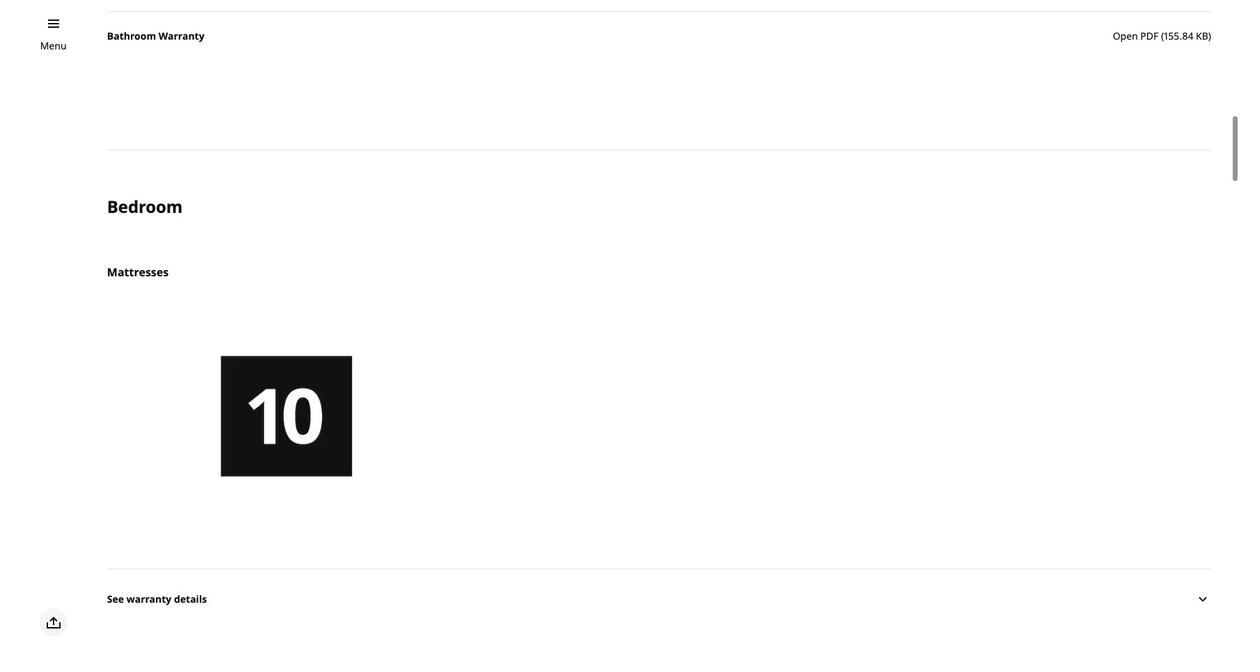 Task type: vqa. For each thing, say whether or not it's contained in the screenshot.
'('
yes



Task type: locate. For each thing, give the bounding box(es) containing it.
155.84
[[1165, 29, 1194, 43]]

see
[[107, 593, 124, 606]]

menu
[[40, 39, 67, 52]]

warranty
[[159, 29, 205, 43]]

menu button
[[40, 38, 67, 54]]

details
[[174, 593, 207, 606]]

warranty
[[127, 593, 172, 606]]

bathroom warranty
[[107, 29, 205, 43]]

mattresses
[[107, 265, 169, 280]]

(
[[1162, 29, 1165, 43]]

kb
[[1197, 29, 1209, 43]]



Task type: describe. For each thing, give the bounding box(es) containing it.
bathroom
[[107, 29, 156, 43]]

see warranty details
[[107, 593, 207, 606]]

black square with a white image
[[107, 315, 466, 518]]

open pdf ( 155.84 kb )
[[1113, 29, 1212, 43]]

pdf
[[1141, 29, 1159, 43]]

bedroom
[[107, 195, 183, 218]]

)
[[1209, 29, 1212, 43]]

open
[[1113, 29, 1139, 43]]

see warranty details button
[[107, 569, 1212, 630]]



